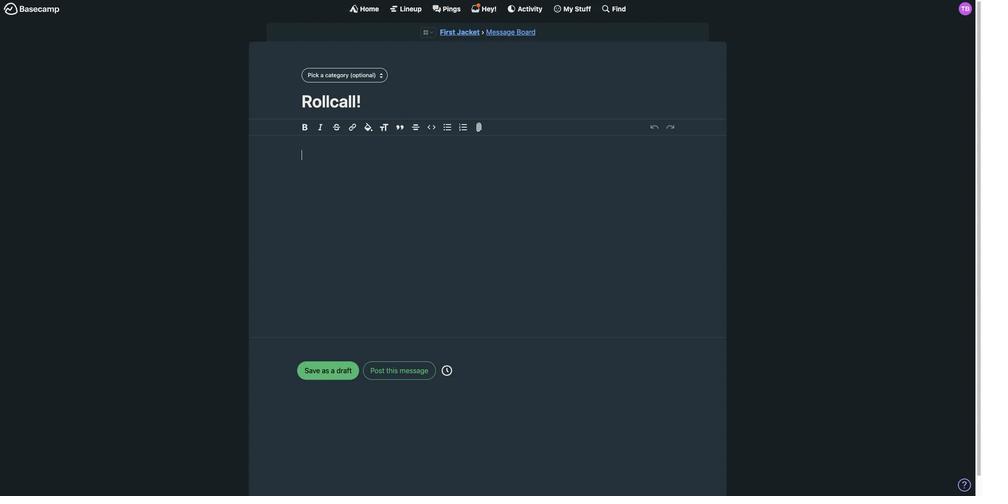 Task type: vqa. For each thing, say whether or not it's contained in the screenshot.
breadcrumb element
no



Task type: describe. For each thing, give the bounding box(es) containing it.
hey!
[[482, 5, 497, 13]]

my
[[564, 5, 573, 13]]

switch accounts image
[[4, 2, 60, 16]]

activity
[[518, 5, 543, 13]]

draft
[[337, 367, 352, 375]]

message
[[400, 367, 428, 375]]

this
[[386, 367, 398, 375]]

pick a category (optional) button
[[302, 68, 388, 83]]

activity link
[[507, 4, 543, 13]]

(optional)
[[350, 72, 376, 79]]

find
[[612, 5, 626, 13]]

my stuff
[[564, 5, 591, 13]]

board
[[517, 28, 536, 36]]

message
[[486, 28, 515, 36]]

hey! button
[[471, 3, 497, 13]]

first jacket
[[440, 28, 480, 36]]

post this message button
[[363, 362, 436, 380]]

pings
[[443, 5, 461, 13]]

my stuff button
[[553, 4, 591, 13]]

as
[[322, 367, 329, 375]]

find button
[[602, 4, 626, 13]]

first jacket link
[[440, 28, 480, 36]]

Type a title… text field
[[302, 91, 674, 111]]



Task type: locate. For each thing, give the bounding box(es) containing it.
home link
[[350, 4, 379, 13]]

pings button
[[432, 4, 461, 13]]

1 horizontal spatial a
[[331, 367, 335, 375]]

schedule this to post later image
[[442, 366, 452, 376]]

category
[[325, 72, 349, 79]]

› message board
[[482, 28, 536, 36]]

a
[[321, 72, 324, 79], [331, 367, 335, 375]]

a inside button
[[321, 72, 324, 79]]

a right as
[[331, 367, 335, 375]]

pick
[[308, 72, 319, 79]]

a right pick
[[321, 72, 324, 79]]

0 vertical spatial a
[[321, 72, 324, 79]]

save
[[305, 367, 320, 375]]

save as a draft
[[305, 367, 352, 375]]

Write away… text field
[[275, 136, 700, 327]]

first
[[440, 28, 455, 36]]

lineup link
[[390, 4, 422, 13]]

a inside button
[[331, 367, 335, 375]]

stuff
[[575, 5, 591, 13]]

main element
[[0, 0, 976, 17]]

pick a category (optional)
[[308, 72, 376, 79]]

post
[[370, 367, 385, 375]]

home
[[360, 5, 379, 13]]

jacket
[[457, 28, 480, 36]]

1 vertical spatial a
[[331, 367, 335, 375]]

save as a draft button
[[297, 362, 359, 380]]

0 horizontal spatial a
[[321, 72, 324, 79]]

lineup
[[400, 5, 422, 13]]

›
[[482, 28, 484, 36]]

tyler black image
[[959, 2, 972, 15]]

message board link
[[486, 28, 536, 36]]

post this message
[[370, 367, 428, 375]]



